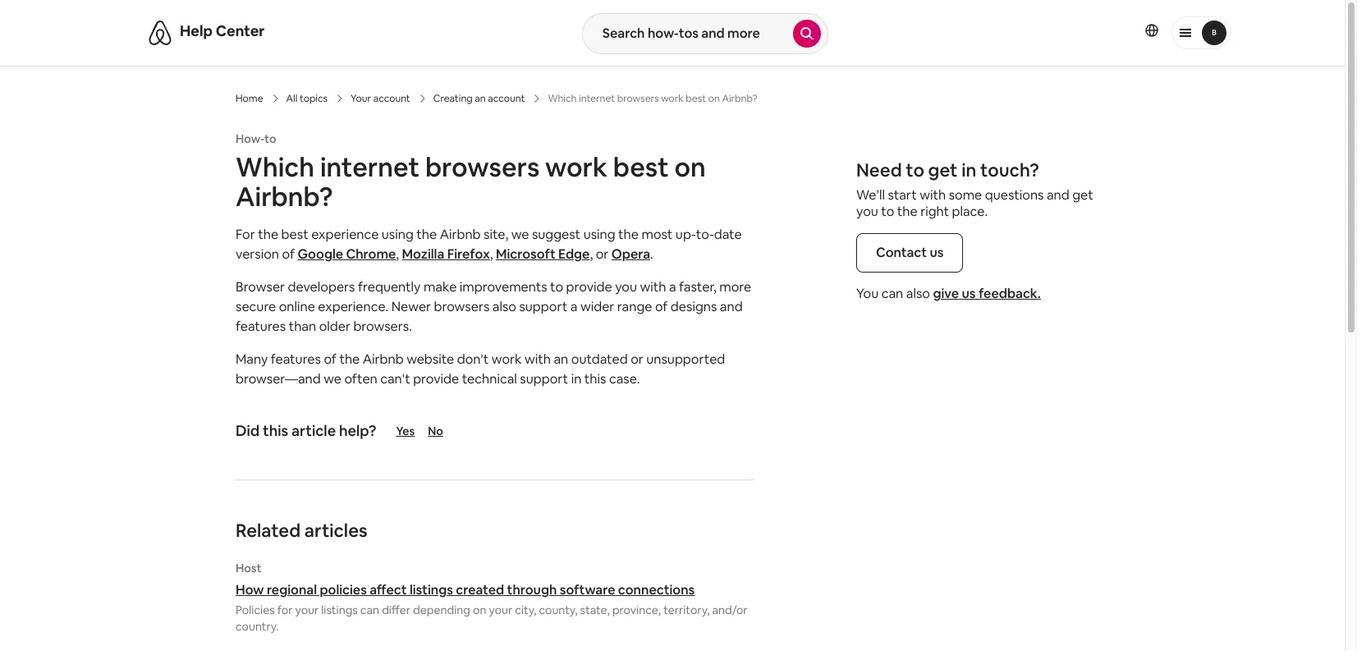 Task type: locate. For each thing, give the bounding box(es) containing it.
help?
[[339, 421, 376, 440]]

the up mozilla
[[417, 226, 437, 243]]

1 horizontal spatial us
[[962, 285, 976, 302]]

in
[[962, 158, 977, 181], [571, 370, 582, 388]]

1 vertical spatial and
[[720, 298, 743, 315]]

a left the faster,
[[669, 278, 676, 296]]

best inside for the best experience using the airbnb site, we suggest using the most up-to-date version of
[[281, 226, 308, 243]]

1 vertical spatial you
[[615, 278, 637, 296]]

1 vertical spatial or
[[631, 351, 644, 368]]

1 horizontal spatial a
[[669, 278, 676, 296]]

browsers.
[[353, 318, 412, 335]]

we inside many features of the airbnb website don't work with an outdated or unsupported browser—and we often can't provide technical support in this case.
[[324, 370, 341, 388]]

with left outdated
[[525, 351, 551, 368]]

to up which
[[264, 131, 276, 146]]

host
[[236, 561, 261, 576]]

features up browser—and
[[271, 351, 321, 368]]

0 horizontal spatial airbnb
[[363, 351, 404, 368]]

1 vertical spatial with
[[640, 278, 666, 296]]

listings
[[410, 581, 453, 599], [321, 603, 358, 617]]

1 horizontal spatial on
[[674, 150, 706, 184]]

0 horizontal spatial this
[[263, 421, 288, 440]]

0 vertical spatial of
[[282, 245, 295, 263]]

through
[[507, 581, 557, 599]]

support inside many features of the airbnb website don't work with an outdated or unsupported browser—and we often can't provide technical support in this case.
[[520, 370, 568, 388]]

get right questions
[[1072, 186, 1093, 204]]

0 vertical spatial listings
[[410, 581, 453, 599]]

0 horizontal spatial your
[[295, 603, 319, 617]]

3 , from the left
[[590, 245, 593, 263]]

0 horizontal spatial best
[[281, 226, 308, 243]]

0 horizontal spatial on
[[473, 603, 486, 617]]

0 horizontal spatial get
[[928, 158, 958, 181]]

this right did
[[263, 421, 288, 440]]

related articles
[[236, 519, 367, 542]]

on down created
[[473, 603, 486, 617]]

state,
[[580, 603, 610, 617]]

0 vertical spatial get
[[928, 158, 958, 181]]

we
[[511, 226, 529, 243], [324, 370, 341, 388]]

we inside for the best experience using the airbnb site, we suggest using the most up-to-date version of
[[511, 226, 529, 243]]

provide inside many features of the airbnb website don't work with an outdated or unsupported browser—and we often can't provide technical support in this case.
[[413, 370, 459, 388]]

your account
[[351, 92, 410, 105]]

0 horizontal spatial ,
[[396, 245, 399, 263]]

you
[[856, 203, 878, 220], [615, 278, 637, 296]]

1 vertical spatial get
[[1072, 186, 1093, 204]]

and inside need to get in touch? we'll start with some questions and get you to the right place.
[[1047, 186, 1070, 204]]

1 vertical spatial features
[[271, 351, 321, 368]]

unsupported
[[646, 351, 725, 368]]

1 vertical spatial can
[[360, 603, 379, 617]]

host how regional policies affect listings created through software connections policies for your listings can differ depending on your city, county, state, province, territory, and/or country.
[[236, 561, 748, 634]]

0 horizontal spatial of
[[282, 245, 295, 263]]

0 vertical spatial with
[[920, 186, 946, 204]]

can right 'you'
[[882, 285, 903, 302]]

1 horizontal spatial account
[[488, 92, 525, 105]]

1 horizontal spatial using
[[583, 226, 615, 243]]

opera link
[[612, 245, 650, 263]]

main navigation menu image
[[1202, 21, 1227, 45]]

give us feedback. link
[[933, 285, 1041, 302]]

None search field
[[582, 13, 828, 54]]

differ
[[382, 603, 410, 617]]

creating an account link
[[433, 92, 525, 105]]

of right range
[[655, 298, 668, 315]]

airbnb up the firefox
[[440, 226, 481, 243]]

1 horizontal spatial we
[[511, 226, 529, 243]]

connections
[[618, 581, 695, 599]]

all topics link
[[286, 92, 328, 105]]

on up up-
[[674, 150, 706, 184]]

1 vertical spatial on
[[473, 603, 486, 617]]

this down outdated
[[584, 370, 606, 388]]

best
[[613, 150, 669, 184], [281, 226, 308, 243]]

0 vertical spatial in
[[962, 158, 977, 181]]

work up technical
[[492, 351, 522, 368]]

with for more
[[640, 278, 666, 296]]

contact us link
[[856, 233, 963, 273]]

listings up depending
[[410, 581, 453, 599]]

your account link
[[351, 92, 410, 105]]

0 horizontal spatial we
[[324, 370, 341, 388]]

0 horizontal spatial also
[[492, 298, 516, 315]]

browser—and
[[236, 370, 321, 388]]

help
[[180, 21, 213, 40]]

0 vertical spatial best
[[613, 150, 669, 184]]

no button
[[428, 424, 475, 438]]

provide down website
[[413, 370, 459, 388]]

0 vertical spatial features
[[236, 318, 286, 335]]

1 using from the left
[[382, 226, 414, 243]]

contact
[[876, 244, 927, 261]]

airbnb homepage image
[[147, 20, 173, 46]]

0 vertical spatial can
[[882, 285, 903, 302]]

newer
[[391, 298, 431, 315]]

online
[[279, 298, 315, 315]]

or up case.
[[631, 351, 644, 368]]

features inside many features of the airbnb website don't work with an outdated or unsupported browser—and we often can't provide technical support in this case.
[[271, 351, 321, 368]]

1 horizontal spatial airbnb
[[440, 226, 481, 243]]

your right for
[[295, 603, 319, 617]]

0 vertical spatial browsers
[[425, 150, 540, 184]]

features inside browser developers frequently make improvements to provide you with a faster, more secure online experience. newer browsers also support a wider range of designs and features than older browsers.
[[236, 318, 286, 335]]

a
[[669, 278, 676, 296], [570, 298, 578, 315]]

the left right
[[897, 203, 918, 220]]

and down more
[[720, 298, 743, 315]]

get up the some
[[928, 158, 958, 181]]

an inside many features of the airbnb website don't work with an outdated or unsupported browser—and we often can't provide technical support in this case.
[[554, 351, 568, 368]]

0 horizontal spatial and
[[720, 298, 743, 315]]

depending
[[413, 603, 470, 617]]

1 horizontal spatial this
[[584, 370, 606, 388]]

browsers down creating an account
[[425, 150, 540, 184]]

with for or
[[525, 351, 551, 368]]

airbnb up can't
[[363, 351, 404, 368]]

also left give
[[906, 285, 930, 302]]

1 vertical spatial of
[[655, 298, 668, 315]]

a left wider
[[570, 298, 578, 315]]

microsoft
[[496, 245, 556, 263]]

0 horizontal spatial using
[[382, 226, 414, 243]]

0 vertical spatial on
[[674, 150, 706, 184]]

features
[[236, 318, 286, 335], [271, 351, 321, 368]]

0 vertical spatial airbnb
[[440, 226, 481, 243]]

software
[[560, 581, 615, 599]]

to
[[264, 131, 276, 146], [906, 158, 924, 181], [881, 203, 894, 220], [550, 278, 563, 296]]

browsers down the make
[[434, 298, 490, 315]]

0 horizontal spatial you
[[615, 278, 637, 296]]

support right technical
[[520, 370, 568, 388]]

or right edge on the left top of page
[[596, 245, 609, 263]]

can't
[[380, 370, 410, 388]]

affect
[[370, 581, 407, 599]]

0 horizontal spatial a
[[570, 298, 578, 315]]

place.
[[952, 203, 988, 220]]

of right version
[[282, 245, 295, 263]]

of
[[282, 245, 295, 263], [655, 298, 668, 315], [324, 351, 337, 368]]

1 account from the left
[[373, 92, 410, 105]]

yes
[[396, 424, 415, 438]]

us right "contact"
[[930, 244, 944, 261]]

1 vertical spatial in
[[571, 370, 582, 388]]

1 vertical spatial support
[[520, 370, 568, 388]]

the up opera link on the left of page
[[618, 226, 639, 243]]

0 vertical spatial or
[[596, 245, 609, 263]]

site,
[[484, 226, 508, 243]]

also down improvements
[[492, 298, 516, 315]]

listings down the policies
[[321, 603, 358, 617]]

best up google
[[281, 226, 308, 243]]

territory,
[[664, 603, 710, 617]]

firefox
[[447, 245, 490, 263]]

1 horizontal spatial or
[[631, 351, 644, 368]]

1 vertical spatial work
[[492, 351, 522, 368]]

chrome
[[346, 245, 396, 263]]

0 vertical spatial support
[[519, 298, 568, 315]]

1 horizontal spatial ,
[[490, 245, 493, 263]]

to down need
[[881, 203, 894, 220]]

0 horizontal spatial us
[[930, 244, 944, 261]]

and
[[1047, 186, 1070, 204], [720, 298, 743, 315]]

0 vertical spatial an
[[475, 92, 486, 105]]

1 vertical spatial an
[[554, 351, 568, 368]]

to down microsoft edge link
[[550, 278, 563, 296]]

and right questions
[[1047, 186, 1070, 204]]

work inside which internet browsers work best on airbnb?
[[545, 150, 608, 184]]

1 , from the left
[[396, 245, 399, 263]]

1 vertical spatial best
[[281, 226, 308, 243]]

provide up wider
[[566, 278, 612, 296]]

airbnb
[[440, 226, 481, 243], [363, 351, 404, 368]]

in up the some
[[962, 158, 977, 181]]

1 vertical spatial a
[[570, 298, 578, 315]]

2 , from the left
[[490, 245, 493, 263]]

we left 'often'
[[324, 370, 341, 388]]

0 vertical spatial we
[[511, 226, 529, 243]]

with up range
[[640, 278, 666, 296]]

0 vertical spatial provide
[[566, 278, 612, 296]]

google chrome link
[[298, 245, 396, 263]]

the
[[897, 203, 918, 220], [258, 226, 278, 243], [417, 226, 437, 243], [618, 226, 639, 243], [339, 351, 360, 368]]

can
[[882, 285, 903, 302], [360, 603, 379, 617]]

using up edge on the left top of page
[[583, 226, 615, 243]]

1 vertical spatial this
[[263, 421, 288, 440]]

1 vertical spatial airbnb
[[363, 351, 404, 368]]

1 horizontal spatial work
[[545, 150, 608, 184]]

browser developers frequently make improvements to provide you with a faster, more secure online experience. newer browsers also support a wider range of designs and features than older browsers.
[[236, 278, 751, 335]]

you up range
[[615, 278, 637, 296]]

account right creating
[[488, 92, 525, 105]]

your
[[295, 603, 319, 617], [489, 603, 513, 617]]

an right creating
[[475, 92, 486, 105]]

1 horizontal spatial in
[[962, 158, 977, 181]]

0 horizontal spatial work
[[492, 351, 522, 368]]

1 horizontal spatial best
[[613, 150, 669, 184]]

0 vertical spatial you
[[856, 203, 878, 220]]

faster,
[[679, 278, 717, 296]]

we up microsoft
[[511, 226, 529, 243]]

0 horizontal spatial or
[[596, 245, 609, 263]]

case.
[[609, 370, 640, 388]]

can left differ
[[360, 603, 379, 617]]

your
[[351, 92, 371, 105]]

an left outdated
[[554, 351, 568, 368]]

1 vertical spatial browsers
[[434, 298, 490, 315]]

2 vertical spatial of
[[324, 351, 337, 368]]

2 vertical spatial with
[[525, 351, 551, 368]]

airbnb?
[[236, 180, 333, 213]]

1 horizontal spatial you
[[856, 203, 878, 220]]

this inside many features of the airbnb website don't work with an outdated or unsupported browser—and we often can't provide technical support in this case.
[[584, 370, 606, 388]]

also
[[906, 285, 930, 302], [492, 298, 516, 315]]

don't
[[457, 351, 489, 368]]

0 vertical spatial and
[[1047, 186, 1070, 204]]

0 horizontal spatial provide
[[413, 370, 459, 388]]

home
[[236, 92, 263, 105]]

0 horizontal spatial in
[[571, 370, 582, 388]]

of inside many features of the airbnb website don't work with an outdated or unsupported browser—and we often can't provide technical support in this case.
[[324, 351, 337, 368]]

you left "start"
[[856, 203, 878, 220]]

the inside need to get in touch? we'll start with some questions and get you to the right place.
[[897, 203, 918, 220]]

work up suggest
[[545, 150, 608, 184]]

with right "start"
[[920, 186, 946, 204]]

0 horizontal spatial account
[[373, 92, 410, 105]]

2 account from the left
[[488, 92, 525, 105]]

2 horizontal spatial of
[[655, 298, 668, 315]]

1 horizontal spatial your
[[489, 603, 513, 617]]

1 vertical spatial provide
[[413, 370, 459, 388]]

support
[[519, 298, 568, 315], [520, 370, 568, 388]]

on inside the host how regional policies affect listings created through software connections policies for your listings can differ depending on your city, county, state, province, territory, and/or country.
[[473, 603, 486, 617]]

creating
[[433, 92, 473, 105]]

in inside many features of the airbnb website don't work with an outdated or unsupported browser—and we often can't provide technical support in this case.
[[571, 370, 582, 388]]

provide
[[566, 278, 612, 296], [413, 370, 459, 388]]

account
[[373, 92, 410, 105], [488, 92, 525, 105]]

using up mozilla
[[382, 226, 414, 243]]

of inside for the best experience using the airbnb site, we suggest using the most up-to-date version of
[[282, 245, 295, 263]]

your down the how regional policies affect listings created through software connections link
[[489, 603, 513, 617]]

give
[[933, 285, 959, 302]]

best up the most
[[613, 150, 669, 184]]

us
[[930, 244, 944, 261], [962, 285, 976, 302]]

of down older
[[324, 351, 337, 368]]

with inside browser developers frequently make improvements to provide you with a faster, more secure online experience. newer browsers also support a wider range of designs and features than older browsers.
[[640, 278, 666, 296]]

, left mozilla
[[396, 245, 399, 263]]

0 horizontal spatial listings
[[321, 603, 358, 617]]

work
[[545, 150, 608, 184], [492, 351, 522, 368]]

in inside need to get in touch? we'll start with some questions and get you to the right place.
[[962, 158, 977, 181]]

0 horizontal spatial an
[[475, 92, 486, 105]]

browser
[[236, 278, 285, 296]]

website
[[407, 351, 454, 368]]

support down improvements
[[519, 298, 568, 315]]

you inside need to get in touch? we'll start with some questions and get you to the right place.
[[856, 203, 878, 220]]

browsers inside which internet browsers work best on airbnb?
[[425, 150, 540, 184]]

1 horizontal spatial of
[[324, 351, 337, 368]]

1 horizontal spatial provide
[[566, 278, 612, 296]]

created
[[456, 581, 504, 599]]

, left opera
[[590, 245, 593, 263]]

get
[[928, 158, 958, 181], [1072, 186, 1093, 204]]

also inside browser developers frequently make improvements to provide you with a faster, more secure online experience. newer browsers also support a wider range of designs and features than older browsers.
[[492, 298, 516, 315]]

1 vertical spatial we
[[324, 370, 341, 388]]

0 horizontal spatial with
[[525, 351, 551, 368]]

2 horizontal spatial with
[[920, 186, 946, 204]]

with
[[920, 186, 946, 204], [640, 278, 666, 296], [525, 351, 551, 368]]

, down "site,"
[[490, 245, 493, 263]]

features down secure
[[236, 318, 286, 335]]

the up 'often'
[[339, 351, 360, 368]]

date
[[714, 226, 742, 243]]

1 horizontal spatial an
[[554, 351, 568, 368]]

account right your
[[373, 92, 410, 105]]

0 vertical spatial this
[[584, 370, 606, 388]]

with inside many features of the airbnb website don't work with an outdated or unsupported browser—and we often can't provide technical support in this case.
[[525, 351, 551, 368]]

1 horizontal spatial with
[[640, 278, 666, 296]]

1 horizontal spatial and
[[1047, 186, 1070, 204]]

2 horizontal spatial ,
[[590, 245, 593, 263]]

0 horizontal spatial can
[[360, 603, 379, 617]]

need
[[856, 158, 902, 181]]

in down outdated
[[571, 370, 582, 388]]

us right give
[[962, 285, 976, 302]]

0 vertical spatial work
[[545, 150, 608, 184]]



Task type: vqa. For each thing, say whether or not it's contained in the screenshot.
account to the left
yes



Task type: describe. For each thing, give the bounding box(es) containing it.
microsoft edge link
[[496, 245, 590, 263]]

you can also give us feedback.
[[856, 285, 1041, 302]]

yes button
[[396, 424, 415, 438]]

2 your from the left
[[489, 603, 513, 617]]

wider
[[580, 298, 614, 315]]

some
[[949, 186, 982, 204]]

no
[[428, 424, 443, 438]]

with inside need to get in touch? we'll start with some questions and get you to the right place.
[[920, 186, 946, 204]]

country.
[[236, 619, 279, 634]]

the up version
[[258, 226, 278, 243]]

to up "start"
[[906, 158, 924, 181]]

edge
[[558, 245, 590, 263]]

articles
[[304, 519, 367, 542]]

how-
[[236, 131, 264, 146]]

can inside the host how regional policies affect listings created through software connections policies for your listings can differ depending on your city, county, state, province, territory, and/or country.
[[360, 603, 379, 617]]

and/or
[[712, 603, 748, 617]]

the inside many features of the airbnb website don't work with an outdated or unsupported browser—and we often can't provide technical support in this case.
[[339, 351, 360, 368]]

article
[[291, 421, 336, 440]]

touch?
[[980, 158, 1039, 181]]

or inside many features of the airbnb website don't work with an outdated or unsupported browser—and we often can't provide technical support in this case.
[[631, 351, 644, 368]]

work inside many features of the airbnb website don't work with an outdated or unsupported browser—and we often can't provide technical support in this case.
[[492, 351, 522, 368]]

suggest
[[532, 226, 581, 243]]

make
[[424, 278, 457, 296]]

support inside browser developers frequently make improvements to provide you with a faster, more secure online experience. newer browsers also support a wider range of designs and features than older browsers.
[[519, 298, 568, 315]]

start
[[888, 186, 917, 204]]

and inside browser developers frequently make improvements to provide you with a faster, more secure online experience. newer browsers also support a wider range of designs and features than older browsers.
[[720, 298, 743, 315]]

often
[[344, 370, 377, 388]]

which
[[236, 150, 315, 184]]

creating an account
[[433, 92, 525, 105]]

did
[[236, 421, 260, 440]]

how regional policies affect listings created through software connections element
[[236, 561, 755, 635]]

we'll
[[856, 186, 885, 204]]

version
[[236, 245, 279, 263]]

topics
[[300, 92, 328, 105]]

did this article help?
[[236, 421, 376, 440]]

questions
[[985, 186, 1044, 204]]

for
[[236, 226, 255, 243]]

most
[[642, 226, 673, 243]]

browsers inside browser developers frequently make improvements to provide you with a faster, more secure online experience. newer browsers also support a wider range of designs and features than older browsers.
[[434, 298, 490, 315]]

1 horizontal spatial get
[[1072, 186, 1093, 204]]

airbnb inside for the best experience using the airbnb site, we suggest using the most up-to-date version of
[[440, 226, 481, 243]]

provide inside browser developers frequently make improvements to provide you with a faster, more secure online experience. newer browsers also support a wider range of designs and features than older browsers.
[[566, 278, 612, 296]]

for the best experience using the airbnb site, we suggest using the most up-to-date version of
[[236, 226, 742, 263]]

1 vertical spatial us
[[962, 285, 976, 302]]

home link
[[236, 92, 263, 105]]

experience.
[[318, 298, 389, 315]]

of inside browser developers frequently make improvements to provide you with a faster, more secure online experience. newer browsers also support a wider range of designs and features than older browsers.
[[655, 298, 668, 315]]

airbnb inside many features of the airbnb website don't work with an outdated or unsupported browser—and we often can't provide technical support in this case.
[[363, 351, 404, 368]]

all
[[286, 92, 297, 105]]

opera
[[612, 245, 650, 263]]

1 your from the left
[[295, 603, 319, 617]]

experience
[[311, 226, 379, 243]]

county,
[[539, 603, 578, 617]]

google chrome , mozilla firefox , microsoft edge , or opera .
[[298, 245, 653, 263]]

1 horizontal spatial can
[[882, 285, 903, 302]]

contact us
[[876, 244, 944, 261]]

developers
[[288, 278, 355, 296]]

outdated
[[571, 351, 628, 368]]

on inside which internet browsers work best on airbnb?
[[674, 150, 706, 184]]

1 horizontal spatial listings
[[410, 581, 453, 599]]

designs
[[671, 298, 717, 315]]

all topics
[[286, 92, 328, 105]]

how
[[236, 581, 264, 599]]

0 vertical spatial us
[[930, 244, 944, 261]]

1 horizontal spatial also
[[906, 285, 930, 302]]

right
[[921, 203, 949, 220]]

center
[[216, 21, 265, 40]]

province,
[[612, 603, 661, 617]]

help center
[[180, 21, 265, 40]]

mozilla firefox link
[[402, 245, 490, 263]]

2 using from the left
[[583, 226, 615, 243]]

older
[[319, 318, 351, 335]]

policies
[[236, 603, 275, 617]]

0 vertical spatial a
[[669, 278, 676, 296]]

you inside browser developers frequently make improvements to provide you with a faster, more secure online experience. newer browsers also support a wider range of designs and features than older browsers.
[[615, 278, 637, 296]]

up-
[[676, 226, 696, 243]]

improvements
[[460, 278, 547, 296]]

technical
[[462, 370, 517, 388]]

Search how-tos and more search field
[[583, 14, 793, 53]]

1 vertical spatial listings
[[321, 603, 358, 617]]

related
[[236, 519, 301, 542]]

many features of the airbnb website don't work with an outdated or unsupported browser—and we often can't provide technical support in this case.
[[236, 351, 725, 388]]

city,
[[515, 603, 536, 617]]

help center link
[[180, 21, 265, 40]]

for
[[277, 603, 293, 617]]

range
[[617, 298, 652, 315]]

best inside which internet browsers work best on airbnb?
[[613, 150, 669, 184]]

mozilla
[[402, 245, 444, 263]]

.
[[650, 245, 653, 263]]

frequently
[[358, 278, 421, 296]]

how-to
[[236, 131, 276, 146]]

how regional policies affect listings created through software connections link
[[236, 581, 755, 599]]

to inside browser developers frequently make improvements to provide you with a faster, more secure online experience. newer browsers also support a wider range of designs and features than older browsers.
[[550, 278, 563, 296]]

more
[[720, 278, 751, 296]]

policies
[[320, 581, 367, 599]]

which internet browsers work best on airbnb?
[[236, 150, 706, 213]]

internet
[[320, 150, 420, 184]]

secure
[[236, 298, 276, 315]]



